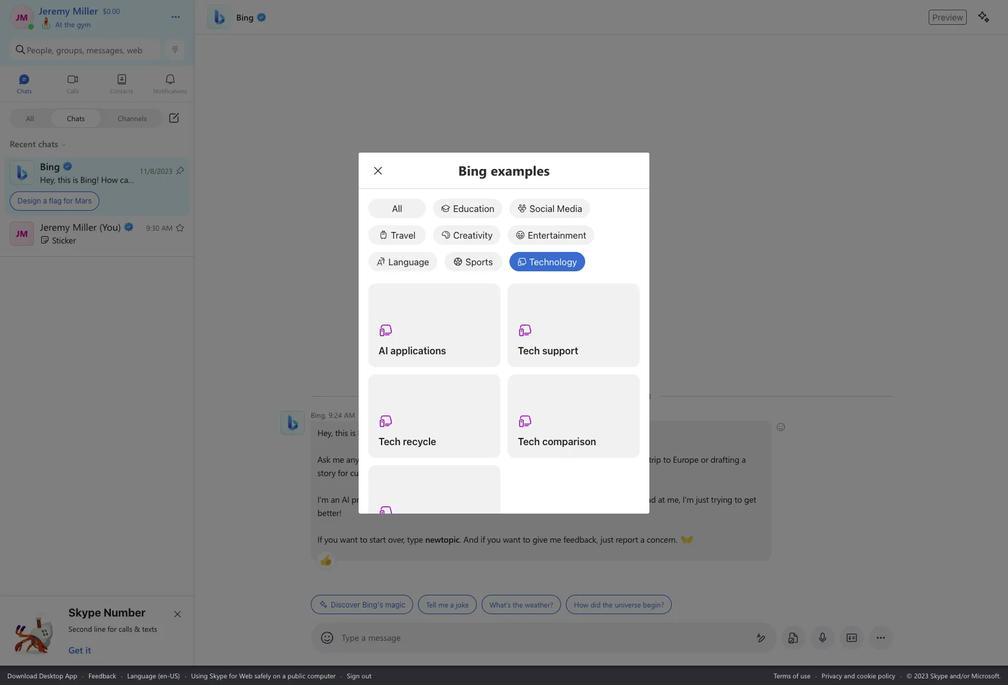 Task type: describe. For each thing, give the bounding box(es) containing it.
recycle
[[403, 436, 437, 447]]

preview
[[933, 12, 964, 22]]

groups, inside button
[[56, 44, 84, 55]]

at the gym
[[53, 19, 91, 29]]

1 horizontal spatial of
[[793, 671, 799, 681]]

message
[[368, 632, 401, 644]]

newtopic
[[426, 534, 460, 546]]

support
[[543, 345, 579, 356]]

how for hey, this is bing ! how can i help you today?
[[101, 174, 118, 185]]

0 horizontal spatial just
[[601, 534, 614, 546]]

texts
[[142, 625, 157, 634]]

design a flag for mars
[[18, 196, 92, 206]]

social media
[[530, 203, 583, 214]]

1 vertical spatial type
[[407, 534, 423, 546]]

! for hey, this is bing ! how can i help you today? (smileeyes)
[[375, 427, 377, 439]]

finding
[[439, 454, 465, 466]]

1 i'm from the left
[[318, 494, 329, 506]]

concern.
[[647, 534, 678, 546]]

desktop
[[39, 671, 63, 681]]

second
[[69, 625, 92, 634]]

how did the universe begin?
[[574, 600, 665, 610]]

with
[[532, 467, 547, 479]]

magic
[[385, 601, 406, 610]]

how inside button
[[574, 600, 589, 610]]

media
[[557, 203, 583, 214]]

the for at
[[64, 19, 75, 29]]

at
[[659, 494, 666, 506]]

an
[[331, 494, 340, 506]]

! for hey, this is bing ! how can i help you today?
[[97, 174, 99, 185]]

applications
[[391, 345, 447, 356]]

you inside the ask me any type of question, like finding vegan restaurants in cambridge, itinerary for your trip to europe or drafting a story for curious kids. in groups, remember to mention me with @bing. i'm an ai preview, so i'm still learning. sometimes i might say something weird. don't get mad at me, i'm just trying to get better! if you want to start over, type
[[325, 534, 338, 546]]

number
[[104, 607, 146, 620]]

hey, this is bing ! how can i help you today?
[[40, 174, 199, 185]]

1 horizontal spatial ai
[[379, 345, 388, 356]]

the for what's
[[513, 600, 523, 610]]

0 horizontal spatial type
[[362, 454, 378, 466]]

say
[[526, 494, 537, 506]]

a right report
[[641, 534, 645, 546]]

safely
[[255, 671, 271, 681]]

tech recycle
[[379, 436, 437, 447]]

tech comparison
[[518, 436, 597, 447]]

help for hey, this is bing ! how can i help you today? (smileeyes)
[[418, 427, 434, 439]]

9:24
[[329, 410, 342, 420]]

calls
[[119, 625, 132, 634]]

technology
[[530, 256, 578, 267]]

bing,
[[311, 410, 327, 420]]

a left flag
[[43, 196, 47, 206]]

app
[[65, 671, 77, 681]]

me,
[[668, 494, 681, 506]]

you inside hey, this is bing ! how can i help you today? (smileeyes)
[[436, 427, 449, 439]]

remember
[[436, 467, 473, 479]]

tech support
[[518, 345, 579, 356]]

2 horizontal spatial the
[[603, 600, 613, 610]]

your
[[631, 454, 647, 466]]

curious
[[351, 467, 377, 479]]

download desktop app
[[7, 671, 77, 681]]

hey, this is bing ! how can i help you today? (smileeyes)
[[318, 427, 519, 439]]

discover bing's magic
[[331, 601, 406, 610]]

feedback link
[[88, 671, 116, 681]]

did
[[591, 600, 601, 610]]

skype number element
[[10, 607, 185, 657]]

flag
[[49, 196, 62, 206]]

cambridge,
[[542, 454, 584, 466]]

get
[[69, 645, 83, 657]]

this for hey, this is bing ! how can i help you today?
[[58, 174, 71, 185]]

language (en-us)
[[127, 671, 180, 681]]

2 i'm from the left
[[394, 494, 405, 506]]

sometimes
[[455, 494, 495, 506]]

hey, for hey, this is bing ! how can i help you today? (smileeyes)
[[318, 427, 333, 439]]

sports
[[466, 256, 493, 267]]

what's the weather?
[[490, 600, 554, 610]]

gym
[[77, 19, 91, 29]]

education
[[454, 203, 495, 214]]

any
[[347, 454, 359, 466]]

drafting
[[711, 454, 740, 466]]

ai inside the ask me any type of question, like finding vegan restaurants in cambridge, itinerary for your trip to europe or drafting a story for curious kids. in groups, remember to mention me with @bing. i'm an ai preview, so i'm still learning. sometimes i might say something weird. don't get mad at me, i'm just trying to get better! if you want to start over, type
[[342, 494, 350, 506]]

Type a message text field
[[343, 632, 747, 645]]

for left 'your'
[[618, 454, 628, 466]]

might
[[502, 494, 523, 506]]

i for hey, this is bing ! how can i help you today? (smileeyes)
[[413, 427, 416, 439]]

me inside 'button'
[[439, 600, 449, 610]]

how for hey, this is bing ! how can i help you today? (smileeyes)
[[380, 427, 396, 439]]

so
[[384, 494, 392, 506]]

out
[[362, 671, 372, 681]]

weather?
[[525, 600, 554, 610]]

1 horizontal spatial skype
[[210, 671, 227, 681]]

web
[[239, 671, 253, 681]]

joke
[[456, 600, 469, 610]]

(openhands)
[[681, 534, 727, 545]]

can for hey, this is bing ! how can i help you today?
[[120, 174, 133, 185]]

this for hey, this is bing ! how can i help you today? (smileeyes)
[[335, 427, 348, 439]]

sticker button
[[0, 217, 195, 253]]

terms of use link
[[774, 671, 811, 681]]

creativity
[[454, 229, 493, 240]]

better!
[[318, 507, 342, 519]]

@bing.
[[549, 467, 575, 479]]

using skype for web safely on a public computer link
[[191, 671, 336, 681]]

second line for calls & texts
[[69, 625, 157, 634]]

newtopic . and if you want to give me feedback, just report a concern.
[[426, 534, 680, 546]]

something
[[539, 494, 578, 506]]

a inside 'button'
[[451, 600, 454, 610]]

ai applications
[[379, 345, 447, 356]]

if
[[481, 534, 485, 546]]

language for language
[[389, 256, 430, 267]]

ask
[[318, 454, 331, 466]]



Task type: locate. For each thing, give the bounding box(es) containing it.
me
[[333, 454, 344, 466], [518, 467, 530, 479], [550, 534, 562, 546], [439, 600, 449, 610]]

download desktop app link
[[7, 671, 77, 681]]

trying
[[712, 494, 733, 506]]

0 horizontal spatial the
[[64, 19, 75, 29]]

0 horizontal spatial i
[[135, 174, 137, 185]]

1 horizontal spatial all
[[392, 203, 403, 214]]

design
[[18, 196, 41, 206]]

2 get from the left
[[745, 494, 757, 506]]

use
[[801, 671, 811, 681]]

1 horizontal spatial get
[[745, 494, 757, 506]]

0 horizontal spatial this
[[58, 174, 71, 185]]

0 vertical spatial groups,
[[56, 44, 84, 55]]

a left "joke"
[[451, 600, 454, 610]]

question,
[[389, 454, 423, 466]]

the
[[64, 19, 75, 29], [513, 600, 523, 610], [603, 600, 613, 610]]

1 vertical spatial how
[[380, 427, 396, 439]]

preview,
[[352, 494, 381, 506]]

2 want from the left
[[503, 534, 521, 546]]

1 horizontal spatial help
[[418, 427, 434, 439]]

i'm right me,
[[683, 494, 694, 506]]

for right line
[[108, 625, 117, 634]]

i'm
[[318, 494, 329, 506], [394, 494, 405, 506], [683, 494, 694, 506]]

1 horizontal spatial just
[[697, 494, 709, 506]]

or
[[701, 454, 709, 466]]

help for hey, this is bing ! how can i help you today?
[[139, 174, 155, 185]]

me left the any
[[333, 454, 344, 466]]

0 horizontal spatial today?
[[173, 174, 197, 185]]

bing for hey, this is bing ! how can i help you today?
[[80, 174, 97, 185]]

to left start
[[360, 534, 368, 546]]

for right story
[[338, 467, 348, 479]]

vegan
[[467, 454, 489, 466]]

1 vertical spatial language
[[127, 671, 156, 681]]

what's the weather? button
[[482, 595, 562, 615]]

is for hey, this is bing ! how can i help you today?
[[73, 174, 78, 185]]

people,
[[27, 44, 54, 55]]

language left (en-
[[127, 671, 156, 681]]

the right the did
[[603, 600, 613, 610]]

groups, inside the ask me any type of question, like finding vegan restaurants in cambridge, itinerary for your trip to europe or drafting a story for curious kids. in groups, remember to mention me with @bing. i'm an ai preview, so i'm still learning. sometimes i might say something weird. don't get mad at me, i'm just trying to get better! if you want to start over, type
[[406, 467, 434, 479]]

how did the universe begin? button
[[567, 595, 673, 615]]

in
[[397, 467, 404, 479]]

kids.
[[379, 467, 395, 479]]

groups, down at the gym
[[56, 44, 84, 55]]

0 vertical spatial skype
[[69, 607, 101, 620]]

0 horizontal spatial get
[[626, 494, 638, 506]]

this inside hey, this is bing ! how can i help you today? (smileeyes)
[[335, 427, 348, 439]]

! inside hey, this is bing ! how can i help you today? (smileeyes)
[[375, 427, 377, 439]]

bing up mars
[[80, 174, 97, 185]]

0 horizontal spatial !
[[97, 174, 99, 185]]

0 vertical spatial language
[[389, 256, 430, 267]]

is down 'am' at the left bottom of page
[[350, 427, 356, 439]]

0 vertical spatial !
[[97, 174, 99, 185]]

1 vertical spatial groups,
[[406, 467, 434, 479]]

is
[[73, 174, 78, 185], [350, 427, 356, 439]]

is inside hey, this is bing ! how can i help you today? (smileeyes)
[[350, 427, 356, 439]]

1 vertical spatial this
[[335, 427, 348, 439]]

0 horizontal spatial ai
[[342, 494, 350, 506]]

just inside the ask me any type of question, like finding vegan restaurants in cambridge, itinerary for your trip to europe or drafting a story for curious kids. in groups, remember to mention me with @bing. i'm an ai preview, so i'm still learning. sometimes i might say something weird. don't get mad at me, i'm just trying to get better! if you want to start over, type
[[697, 494, 709, 506]]

can
[[120, 174, 133, 185], [398, 427, 411, 439]]

me left with
[[518, 467, 530, 479]]

2 horizontal spatial i'm
[[683, 494, 694, 506]]

today? inside hey, this is bing ! how can i help you today? (smileeyes)
[[451, 427, 475, 439]]

1 get from the left
[[626, 494, 638, 506]]

skype
[[69, 607, 101, 620], [210, 671, 227, 681]]

language for language (en-us)
[[127, 671, 156, 681]]

! left tech recycle
[[375, 427, 377, 439]]

bing inside hey, this is bing ! how can i help you today? (smileeyes)
[[358, 427, 375, 439]]

1 horizontal spatial can
[[398, 427, 411, 439]]

1 horizontal spatial i
[[413, 427, 416, 439]]

1 vertical spatial i
[[413, 427, 416, 439]]

1 vertical spatial is
[[350, 427, 356, 439]]

1 vertical spatial of
[[793, 671, 799, 681]]

sticker
[[52, 234, 76, 246]]

still
[[407, 494, 419, 506]]

language down travel
[[389, 256, 430, 267]]

a
[[43, 196, 47, 206], [742, 454, 746, 466], [641, 534, 645, 546], [451, 600, 454, 610], [362, 632, 366, 644], [283, 671, 286, 681]]

1 horizontal spatial !
[[375, 427, 377, 439]]

me right tell at the bottom of the page
[[439, 600, 449, 610]]

and
[[845, 671, 856, 681]]

1 vertical spatial can
[[398, 427, 411, 439]]

language
[[389, 256, 430, 267], [127, 671, 156, 681]]

want left the give
[[503, 534, 521, 546]]

of left 'use'
[[793, 671, 799, 681]]

all
[[26, 113, 34, 123], [392, 203, 403, 214]]

if
[[318, 534, 322, 546]]

0 vertical spatial can
[[120, 174, 133, 185]]

how up the sticker 'button'
[[101, 174, 118, 185]]

like
[[425, 454, 437, 466]]

0 vertical spatial i
[[135, 174, 137, 185]]

1 vertical spatial just
[[601, 534, 614, 546]]

0 vertical spatial is
[[73, 174, 78, 185]]

help inside hey, this is bing ! how can i help you today? (smileeyes)
[[418, 427, 434, 439]]

at
[[55, 19, 62, 29]]

just left trying
[[697, 494, 709, 506]]

ai right 'an'
[[342, 494, 350, 506]]

type right over,
[[407, 534, 423, 546]]

to left the give
[[523, 534, 531, 546]]

today? for hey, this is bing ! how can i help you today?
[[173, 174, 197, 185]]

tech up in
[[518, 436, 540, 447]]

0 horizontal spatial i'm
[[318, 494, 329, 506]]

tell me a joke button
[[419, 595, 477, 615]]

is up mars
[[73, 174, 78, 185]]

using skype for web safely on a public computer
[[191, 671, 336, 681]]

! up the sticker 'button'
[[97, 174, 99, 185]]

learning.
[[422, 494, 453, 506]]

0 vertical spatial today?
[[173, 174, 197, 185]]

how
[[101, 174, 118, 185], [380, 427, 396, 439], [574, 600, 589, 610]]

0 horizontal spatial how
[[101, 174, 118, 185]]

to right trip
[[664, 454, 671, 466]]

privacy and cookie policy
[[822, 671, 896, 681]]

hey, down bing,
[[318, 427, 333, 439]]

get left the mad
[[626, 494, 638, 506]]

people, groups, messages, web button
[[10, 39, 161, 61]]

1 horizontal spatial groups,
[[406, 467, 434, 479]]

0 vertical spatial ai
[[379, 345, 388, 356]]

entertainment
[[528, 229, 587, 240]]

is for hey, this is bing ! how can i help you today? (smileeyes)
[[350, 427, 356, 439]]

hey, up design a flag for mars at left top
[[40, 174, 56, 185]]

bing, 9:24 am
[[311, 410, 356, 420]]

0 vertical spatial type
[[362, 454, 378, 466]]

public
[[288, 671, 306, 681]]

to down vegan
[[476, 467, 483, 479]]

get right trying
[[745, 494, 757, 506]]

a right on
[[283, 671, 286, 681]]

type a message
[[342, 632, 401, 644]]

for left web
[[229, 671, 237, 681]]

groups,
[[56, 44, 84, 55], [406, 467, 434, 479]]

sign
[[347, 671, 360, 681]]

0 horizontal spatial hey,
[[40, 174, 56, 185]]

today? for hey, this is bing ! how can i help you today? (smileeyes)
[[451, 427, 475, 439]]

0 horizontal spatial groups,
[[56, 44, 84, 55]]

itinerary
[[586, 454, 616, 466]]

trip
[[649, 454, 662, 466]]

skype up "second"
[[69, 607, 101, 620]]

of inside the ask me any type of question, like finding vegan restaurants in cambridge, itinerary for your trip to europe or drafting a story for curious kids. in groups, remember to mention me with @bing. i'm an ai preview, so i'm still learning. sometimes i might say something weird. don't get mad at me, i'm just trying to get better! if you want to start over, type
[[380, 454, 387, 466]]

the right what's
[[513, 600, 523, 610]]

1 vertical spatial skype
[[210, 671, 227, 681]]

can for hey, this is bing ! how can i help you today? (smileeyes)
[[398, 427, 411, 439]]

skype number
[[69, 607, 146, 620]]

0 horizontal spatial bing
[[80, 174, 97, 185]]

it
[[85, 645, 91, 657]]

tech for tech recycle
[[379, 436, 401, 447]]

tell
[[426, 600, 437, 610]]

comparison
[[543, 436, 597, 447]]

groups, down like
[[406, 467, 434, 479]]

chats
[[67, 113, 85, 123]]

me right the give
[[550, 534, 562, 546]]

tech left support
[[518, 345, 540, 356]]

1 vertical spatial ai
[[342, 494, 350, 506]]

get it
[[69, 645, 91, 657]]

this down 9:24
[[335, 427, 348, 439]]

1 vertical spatial help
[[418, 427, 434, 439]]

europe
[[673, 454, 699, 466]]

i for hey, this is bing ! how can i help you today?
[[135, 174, 137, 185]]

0 horizontal spatial of
[[380, 454, 387, 466]]

type up the 'curious'
[[362, 454, 378, 466]]

the inside 'button'
[[64, 19, 75, 29]]

2 vertical spatial i
[[498, 494, 500, 506]]

begin?
[[644, 600, 665, 610]]

2 horizontal spatial i
[[498, 494, 500, 506]]

just left report
[[601, 534, 614, 546]]

bing up the any
[[358, 427, 375, 439]]

mention
[[485, 467, 516, 479]]

i inside the ask me any type of question, like finding vegan restaurants in cambridge, itinerary for your trip to europe or drafting a story for curious kids. in groups, remember to mention me with @bing. i'm an ai preview, so i'm still learning. sometimes i might say something weird. don't get mad at me, i'm just trying to get better! if you want to start over, type
[[498, 494, 500, 506]]

1 vertical spatial bing
[[358, 427, 375, 439]]

want left start
[[340, 534, 358, 546]]

0 vertical spatial just
[[697, 494, 709, 506]]

1 vertical spatial hey,
[[318, 427, 333, 439]]

tech up question,
[[379, 436, 401, 447]]

1 horizontal spatial bing
[[358, 427, 375, 439]]

0 horizontal spatial language
[[127, 671, 156, 681]]

privacy and cookie policy link
[[822, 671, 896, 681]]

3 i'm from the left
[[683, 494, 694, 506]]

1 horizontal spatial hey,
[[318, 427, 333, 439]]

all up travel
[[392, 203, 403, 214]]

a right drafting
[[742, 454, 746, 466]]

to right trying
[[735, 494, 743, 506]]

the right at
[[64, 19, 75, 29]]

for inside skype number element
[[108, 625, 117, 634]]

i inside hey, this is bing ! how can i help you today? (smileeyes)
[[413, 427, 416, 439]]

bing for hey, this is bing ! how can i help you today? (smileeyes)
[[358, 427, 375, 439]]

how left the did
[[574, 600, 589, 610]]

line
[[94, 625, 106, 634]]

to
[[664, 454, 671, 466], [476, 467, 483, 479], [735, 494, 743, 506], [360, 534, 368, 546], [523, 534, 531, 546]]

all left chats
[[26, 113, 34, 123]]

1 want from the left
[[340, 534, 358, 546]]

0 horizontal spatial all
[[26, 113, 34, 123]]

how inside hey, this is bing ! how can i help you today? (smileeyes)
[[380, 427, 396, 439]]

tab list
[[0, 69, 195, 102]]

1 horizontal spatial is
[[350, 427, 356, 439]]

computer
[[308, 671, 336, 681]]

1 horizontal spatial this
[[335, 427, 348, 439]]

i'm right so on the left bottom of the page
[[394, 494, 405, 506]]

tech for tech comparison
[[518, 436, 540, 447]]

0 horizontal spatial help
[[139, 174, 155, 185]]

can inside hey, this is bing ! how can i help you today? (smileeyes)
[[398, 427, 411, 439]]

0 vertical spatial this
[[58, 174, 71, 185]]

just
[[697, 494, 709, 506], [601, 534, 614, 546]]

channels
[[118, 113, 147, 123]]

over,
[[388, 534, 405, 546]]

1 vertical spatial today?
[[451, 427, 475, 439]]

help
[[139, 174, 155, 185], [418, 427, 434, 439]]

1 vertical spatial !
[[375, 427, 377, 439]]

1 horizontal spatial today?
[[451, 427, 475, 439]]

skype right using
[[210, 671, 227, 681]]

1 vertical spatial all
[[392, 203, 403, 214]]

feedback,
[[564, 534, 599, 546]]

web
[[127, 44, 143, 55]]

sign out
[[347, 671, 372, 681]]

0 vertical spatial how
[[101, 174, 118, 185]]

how up question,
[[380, 427, 396, 439]]

1 horizontal spatial how
[[380, 427, 396, 439]]

discover
[[331, 601, 361, 610]]

want inside the ask me any type of question, like finding vegan restaurants in cambridge, itinerary for your trip to europe or drafting a story for curious kids. in groups, remember to mention me with @bing. i'm an ai preview, so i'm still learning. sometimes i might say something weird. don't get mad at me, i'm just trying to get better! if you want to start over, type
[[340, 534, 358, 546]]

tech for tech support
[[518, 345, 540, 356]]

(en-
[[158, 671, 170, 681]]

of up the kids.
[[380, 454, 387, 466]]

1 horizontal spatial i'm
[[394, 494, 405, 506]]

1 horizontal spatial type
[[407, 534, 423, 546]]

story
[[318, 467, 336, 479]]

download
[[7, 671, 37, 681]]

1 horizontal spatial the
[[513, 600, 523, 610]]

hey, for hey, this is bing ! how can i help you today?
[[40, 174, 56, 185]]

hey, inside hey, this is bing ! how can i help you today? (smileeyes)
[[318, 427, 333, 439]]

0 vertical spatial help
[[139, 174, 155, 185]]

0 vertical spatial bing
[[80, 174, 97, 185]]

restaurants
[[491, 454, 531, 466]]

0 vertical spatial of
[[380, 454, 387, 466]]

0 vertical spatial hey,
[[40, 174, 56, 185]]

a inside the ask me any type of question, like finding vegan restaurants in cambridge, itinerary for your trip to europe or drafting a story for curious kids. in groups, remember to mention me with @bing. i'm an ai preview, so i'm still learning. sometimes i might say something weird. don't get mad at me, i'm just trying to get better! if you want to start over, type
[[742, 454, 746, 466]]

0 horizontal spatial skype
[[69, 607, 101, 620]]

1 horizontal spatial want
[[503, 534, 521, 546]]

report
[[616, 534, 639, 546]]

0 vertical spatial all
[[26, 113, 34, 123]]

2 horizontal spatial how
[[574, 600, 589, 610]]

tech
[[518, 345, 540, 356], [379, 436, 401, 447], [518, 436, 540, 447]]

&
[[134, 625, 140, 634]]

0 horizontal spatial want
[[340, 534, 358, 546]]

terms
[[774, 671, 792, 681]]

for right flag
[[64, 196, 73, 206]]

2 vertical spatial how
[[574, 600, 589, 610]]

0 horizontal spatial is
[[73, 174, 78, 185]]

a right type
[[362, 632, 366, 644]]

weird.
[[580, 494, 602, 506]]

this up flag
[[58, 174, 71, 185]]

ai left the applications
[[379, 345, 388, 356]]

type
[[342, 632, 359, 644]]

1 horizontal spatial language
[[389, 256, 430, 267]]

travel
[[391, 229, 416, 240]]

cookie
[[858, 671, 877, 681]]

start
[[370, 534, 386, 546]]

language (en-us) link
[[127, 671, 180, 681]]

i'm left 'an'
[[318, 494, 329, 506]]

0 horizontal spatial can
[[120, 174, 133, 185]]



Task type: vqa. For each thing, say whether or not it's contained in the screenshot.
the bottommost How
yes



